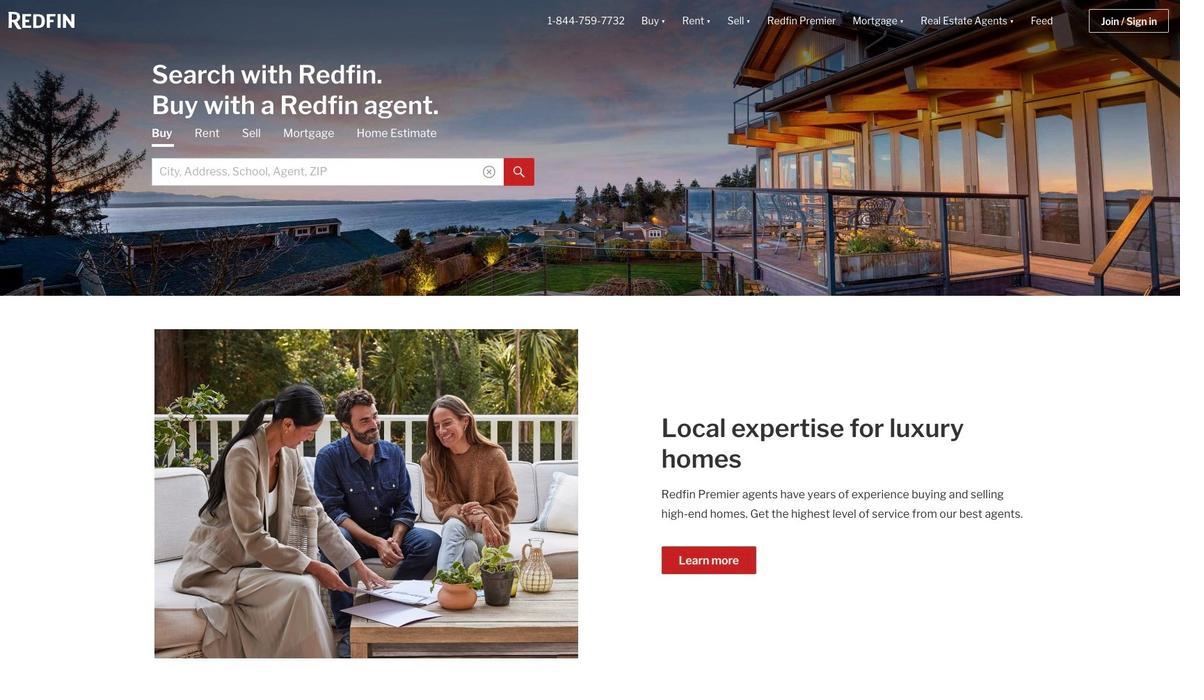 Task type: vqa. For each thing, say whether or not it's contained in the screenshot.
the search input image at top
yes



Task type: describe. For each thing, give the bounding box(es) containing it.
City, Address, School, Agent, ZIP search field
[[152, 158, 504, 185]]

a woman showing a document for a backyard consultation. image
[[155, 329, 578, 658]]



Task type: locate. For each thing, give the bounding box(es) containing it.
submit search image
[[514, 167, 525, 178]]

search input image
[[483, 165, 496, 178]]

tab list
[[152, 126, 535, 185]]



